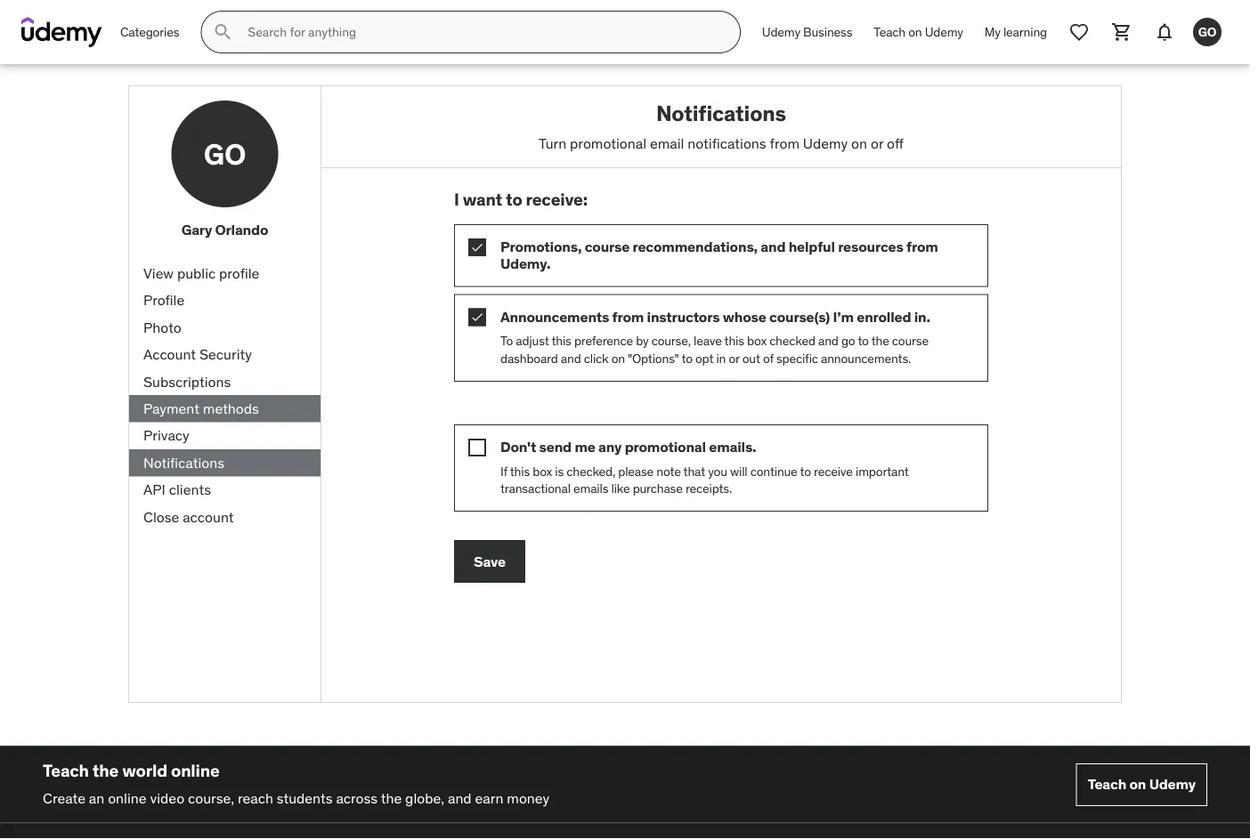 Task type: locate. For each thing, give the bounding box(es) containing it.
0 horizontal spatial notifications
[[143, 454, 224, 472]]

0 horizontal spatial box
[[533, 463, 552, 479]]

0 horizontal spatial the
[[92, 761, 119, 782]]

and left earn
[[448, 789, 472, 808]]

1 horizontal spatial box
[[747, 333, 767, 349]]

in.
[[914, 308, 930, 326]]

purchase
[[633, 481, 683, 497]]

promotional inside don't send me any promotional emails. if this box is checked, please note that you will continue to receive important transactional emails like purchase receipts.
[[625, 438, 706, 456]]

don't
[[500, 438, 536, 456]]

1 vertical spatial promotional
[[625, 438, 706, 456]]

i want to receive:
[[454, 189, 588, 210]]

wishlist image
[[1068, 21, 1090, 43]]

course, right video
[[188, 789, 234, 808]]

privacy
[[143, 427, 189, 445]]

the inside announcements from instructors whose course(s) i'm enrolled in. to adjust this preference by course, leave this box checked and go to the  course dashboard and click on "options" to opt in or out of specific announcements.
[[871, 333, 889, 349]]

2 vertical spatial small image
[[468, 439, 486, 457]]

money
[[507, 789, 550, 808]]

or
[[871, 134, 883, 152], [729, 351, 740, 367]]

1 horizontal spatial teach on udemy
[[1088, 776, 1196, 794]]

and left 'go'
[[818, 333, 839, 349]]

0 vertical spatial go
[[1198, 24, 1217, 40]]

small image left announcements
[[468, 308, 486, 326]]

transactional
[[500, 481, 571, 497]]

online
[[171, 761, 220, 782], [108, 789, 147, 808]]

will
[[730, 463, 747, 479]]

online up video
[[171, 761, 220, 782]]

profile
[[219, 264, 259, 282]]

3 small image from the top
[[468, 439, 486, 457]]

and left helpful
[[761, 238, 786, 256]]

1 horizontal spatial from
[[770, 134, 800, 152]]

box inside announcements from instructors whose course(s) i'm enrolled in. to adjust this preference by course, leave this box checked and go to the  course dashboard and click on "options" to opt in or out of specific announcements.
[[747, 333, 767, 349]]

1 vertical spatial small image
[[468, 308, 486, 326]]

1 vertical spatial online
[[108, 789, 147, 808]]

2 horizontal spatial this
[[724, 333, 744, 349]]

0 vertical spatial box
[[747, 333, 767, 349]]

course, inside announcements from instructors whose course(s) i'm enrolled in. to adjust this preference by course, leave this box checked and go to the  course dashboard and click on "options" to opt in or out of specific announcements.
[[651, 333, 691, 349]]

public
[[177, 264, 216, 282]]

if
[[500, 463, 507, 479]]

from
[[770, 134, 800, 152], [906, 238, 938, 256], [612, 308, 644, 326]]

2 horizontal spatial from
[[906, 238, 938, 256]]

enrolled
[[857, 308, 911, 326]]

categories
[[120, 24, 179, 40]]

1 horizontal spatial the
[[381, 789, 402, 808]]

promotional up note
[[625, 438, 706, 456]]

to
[[506, 189, 522, 210], [858, 333, 869, 349], [682, 351, 693, 367], [800, 463, 811, 479]]

promotional inside notifications turn promotional email notifications from udemy on or off
[[570, 134, 647, 152]]

the up announcements.
[[871, 333, 889, 349]]

1 horizontal spatial this
[[552, 333, 571, 349]]

small image down want
[[468, 239, 486, 256]]

udemy image
[[21, 17, 102, 47]]

by
[[636, 333, 649, 349]]

to
[[500, 333, 513, 349]]

course, up "options"
[[651, 333, 691, 349]]

orlando
[[215, 221, 268, 239]]

my learning link
[[974, 11, 1058, 53]]

to inside don't send me any promotional emails. if this box is checked, please note that you will continue to receive important transactional emails like purchase receipts.
[[800, 463, 811, 479]]

0 vertical spatial small image
[[468, 239, 486, 256]]

earn
[[475, 789, 503, 808]]

learning
[[1003, 24, 1047, 40]]

from inside promotions, course recommendations, and helpful resources from udemy.
[[906, 238, 938, 256]]

0 vertical spatial course,
[[651, 333, 691, 349]]

account
[[143, 345, 196, 364]]

0 vertical spatial teach on udemy link
[[863, 11, 974, 53]]

from right resources
[[906, 238, 938, 256]]

box left the is
[[533, 463, 552, 479]]

notifications inside notifications turn promotional email notifications from udemy on or off
[[656, 100, 786, 126]]

in
[[716, 351, 726, 367]]

this
[[552, 333, 571, 349], [724, 333, 744, 349], [510, 463, 530, 479]]

1 vertical spatial from
[[906, 238, 938, 256]]

promotions,
[[500, 238, 582, 256]]

2 horizontal spatial the
[[871, 333, 889, 349]]

the up an
[[92, 761, 119, 782]]

go
[[841, 333, 855, 349]]

teach on udemy
[[874, 24, 963, 40], [1088, 776, 1196, 794]]

photo
[[143, 318, 181, 337]]

1 vertical spatial course,
[[188, 789, 234, 808]]

notifications up the clients
[[143, 454, 224, 472]]

or left off
[[871, 134, 883, 152]]

and
[[761, 238, 786, 256], [818, 333, 839, 349], [561, 351, 581, 367], [448, 789, 472, 808]]

2 vertical spatial from
[[612, 308, 644, 326]]

teach on udemy for the left teach on udemy link
[[874, 24, 963, 40]]

teach inside teach the world online create an online video course, reach students across the globe, and earn money
[[43, 761, 89, 782]]

0 horizontal spatial teach
[[43, 761, 89, 782]]

small image
[[468, 239, 486, 256], [468, 308, 486, 326], [468, 439, 486, 457]]

0 vertical spatial from
[[770, 134, 800, 152]]

1 small image from the top
[[468, 239, 486, 256]]

to right 'go'
[[858, 333, 869, 349]]

course,
[[651, 333, 691, 349], [188, 789, 234, 808]]

checked
[[769, 333, 815, 349]]

notifications
[[656, 100, 786, 126], [143, 454, 224, 472]]

1 vertical spatial box
[[533, 463, 552, 479]]

this right if at the left bottom of page
[[510, 463, 530, 479]]

0 horizontal spatial from
[[612, 308, 644, 326]]

account
[[183, 508, 234, 526]]

0 vertical spatial the
[[871, 333, 889, 349]]

the left globe,
[[381, 789, 402, 808]]

1 vertical spatial teach on udemy link
[[1076, 764, 1207, 807]]

course down in.
[[892, 333, 929, 349]]

1 horizontal spatial or
[[871, 134, 883, 152]]

and left "click"
[[561, 351, 581, 367]]

this up "in"
[[724, 333, 744, 349]]

receive:
[[526, 189, 588, 210]]

this down announcements
[[552, 333, 571, 349]]

save button
[[454, 541, 525, 583]]

0 horizontal spatial course
[[585, 238, 630, 256]]

0 horizontal spatial course,
[[188, 789, 234, 808]]

announcements
[[500, 308, 609, 326]]

clients
[[169, 481, 211, 499]]

2 horizontal spatial teach
[[1088, 776, 1126, 794]]

1 horizontal spatial course,
[[651, 333, 691, 349]]

go up gary orlando
[[204, 136, 246, 172]]

students
[[277, 789, 333, 808]]

1 horizontal spatial course
[[892, 333, 929, 349]]

0 vertical spatial or
[[871, 134, 883, 152]]

and inside promotions, course recommendations, and helpful resources from udemy.
[[761, 238, 786, 256]]

0 vertical spatial teach on udemy
[[874, 24, 963, 40]]

teach the world online create an online video course, reach students across the globe, and earn money
[[43, 761, 550, 808]]

0 vertical spatial notifications
[[656, 100, 786, 126]]

1 horizontal spatial online
[[171, 761, 220, 782]]

0 vertical spatial course
[[585, 238, 630, 256]]

and inside teach the world online create an online video course, reach students across the globe, and earn money
[[448, 789, 472, 808]]

1 vertical spatial teach on udemy
[[1088, 776, 1196, 794]]

0 horizontal spatial or
[[729, 351, 740, 367]]

click
[[584, 351, 609, 367]]

course right promotions,
[[585, 238, 630, 256]]

udemy inside notifications turn promotional email notifications from udemy on or off
[[803, 134, 848, 152]]

0 horizontal spatial this
[[510, 463, 530, 479]]

want
[[463, 189, 502, 210]]

from right 'notifications'
[[770, 134, 800, 152]]

0 horizontal spatial go
[[204, 136, 246, 172]]

teach for the bottommost teach on udemy link
[[1088, 776, 1126, 794]]

promotional
[[570, 134, 647, 152], [625, 438, 706, 456]]

0 horizontal spatial teach on udemy
[[874, 24, 963, 40]]

or right "in"
[[729, 351, 740, 367]]

online right an
[[108, 789, 147, 808]]

to left receive
[[800, 463, 811, 479]]

submit search image
[[212, 21, 234, 43]]

or inside announcements from instructors whose course(s) i'm enrolled in. to adjust this preference by course, leave this box checked and go to the  course dashboard and click on "options" to opt in or out of specific announcements.
[[729, 351, 740, 367]]

an
[[89, 789, 104, 808]]

box
[[747, 333, 767, 349], [533, 463, 552, 479]]

0 vertical spatial online
[[171, 761, 220, 782]]

gary
[[181, 221, 212, 239]]

1 horizontal spatial notifications
[[656, 100, 786, 126]]

reach
[[238, 789, 273, 808]]

specific
[[776, 351, 818, 367]]

promotional right the turn
[[570, 134, 647, 152]]

1 horizontal spatial teach
[[874, 24, 906, 40]]

notifications
[[688, 134, 766, 152]]

go right notifications icon
[[1198, 24, 1217, 40]]

the
[[871, 333, 889, 349], [92, 761, 119, 782], [381, 789, 402, 808]]

small image left don't
[[468, 439, 486, 457]]

2 vertical spatial the
[[381, 789, 402, 808]]

notifications up 'notifications'
[[656, 100, 786, 126]]

announcements.
[[821, 351, 911, 367]]

teach
[[874, 24, 906, 40], [43, 761, 89, 782], [1088, 776, 1126, 794]]

go
[[1198, 24, 1217, 40], [204, 136, 246, 172]]

1 vertical spatial course
[[892, 333, 929, 349]]

box up out
[[747, 333, 767, 349]]

1 vertical spatial notifications
[[143, 454, 224, 472]]

my
[[985, 24, 1001, 40]]

small image for promotions, course recommendations, and helpful resources from udemy.
[[468, 239, 486, 256]]

turn
[[539, 134, 567, 152]]

1 horizontal spatial teach on udemy link
[[1076, 764, 1207, 807]]

dashboard
[[500, 351, 558, 367]]

1 horizontal spatial go
[[1198, 24, 1217, 40]]

course, inside teach the world online create an online video course, reach students across the globe, and earn money
[[188, 789, 234, 808]]

1 vertical spatial or
[[729, 351, 740, 367]]

leave
[[694, 333, 722, 349]]

2 small image from the top
[[468, 308, 486, 326]]

0 vertical spatial promotional
[[570, 134, 647, 152]]

from up by
[[612, 308, 644, 326]]

from inside notifications turn promotional email notifications from udemy on or off
[[770, 134, 800, 152]]

teach on udemy link
[[863, 11, 974, 53], [1076, 764, 1207, 807]]

1 vertical spatial the
[[92, 761, 119, 782]]

0 horizontal spatial online
[[108, 789, 147, 808]]



Task type: vqa. For each thing, say whether or not it's contained in the screenshot.
the – Caleb K, Udemy student
no



Task type: describe. For each thing, give the bounding box(es) containing it.
teach on udemy for the bottommost teach on udemy link
[[1088, 776, 1196, 794]]

teach for the left teach on udemy link
[[874, 24, 906, 40]]

payment methods link
[[129, 396, 321, 423]]

that
[[683, 463, 705, 479]]

promotions, course recommendations, and helpful resources from udemy.
[[500, 238, 938, 273]]

send
[[539, 438, 572, 456]]

go link
[[1186, 11, 1229, 53]]

note
[[656, 463, 681, 479]]

emails
[[573, 481, 608, 497]]

privacy link
[[129, 423, 321, 450]]

adjust
[[516, 333, 549, 349]]

i'm
[[833, 308, 854, 326]]

announcements from instructors whose course(s) i'm enrolled in. to adjust this preference by course, leave this box checked and go to the  course dashboard and click on "options" to opt in or out of specific announcements.
[[500, 308, 930, 367]]

please
[[618, 463, 654, 479]]

udemy business link
[[751, 11, 863, 53]]

0 horizontal spatial teach on udemy link
[[863, 11, 974, 53]]

"options"
[[628, 351, 679, 367]]

instructors
[[647, 308, 720, 326]]

don't send me any promotional emails. if this box is checked, please note that you will continue to receive important transactional emails like purchase receipts.
[[500, 438, 909, 497]]

any
[[598, 438, 622, 456]]

checked,
[[567, 463, 615, 479]]

across
[[336, 789, 378, 808]]

notifications turn promotional email notifications from udemy on or off
[[539, 100, 904, 152]]

notifications inside view public profile profile photo account security subscriptions payment methods privacy notifications api clients close account
[[143, 454, 224, 472]]

on inside notifications turn promotional email notifications from udemy on or off
[[851, 134, 867, 152]]

view public profile profile photo account security subscriptions payment methods privacy notifications api clients close account
[[143, 264, 259, 526]]

email
[[650, 134, 684, 152]]

important
[[856, 463, 909, 479]]

like
[[611, 481, 630, 497]]

security
[[199, 345, 252, 364]]

video
[[150, 789, 184, 808]]

continue
[[750, 463, 797, 479]]

save
[[474, 553, 506, 571]]

view public profile link
[[129, 260, 321, 287]]

preference
[[574, 333, 633, 349]]

udemy.
[[500, 255, 550, 273]]

1 vertical spatial go
[[204, 136, 246, 172]]

to right want
[[506, 189, 522, 210]]

profile link
[[129, 287, 321, 314]]

subscriptions
[[143, 372, 231, 391]]

this inside don't send me any promotional emails. if this box is checked, please note that you will continue to receive important transactional emails like purchase receipts.
[[510, 463, 530, 479]]

opt
[[695, 351, 713, 367]]

me
[[575, 438, 595, 456]]

globe,
[[405, 789, 444, 808]]

receive
[[814, 463, 853, 479]]

whose
[[723, 308, 766, 326]]

view
[[143, 264, 174, 282]]

close account link
[[129, 504, 321, 531]]

course inside promotions, course recommendations, and helpful resources from udemy.
[[585, 238, 630, 256]]

api clients link
[[129, 477, 321, 504]]

out
[[742, 351, 760, 367]]

categories button
[[110, 11, 190, 53]]

to left opt
[[682, 351, 693, 367]]

photo link
[[129, 314, 321, 341]]

is
[[555, 463, 564, 479]]

my learning
[[985, 24, 1047, 40]]

create
[[43, 789, 85, 808]]

Search for anything text field
[[244, 17, 718, 47]]

shopping cart with 0 items image
[[1111, 21, 1133, 43]]

small image for don't send me any promotional emails.
[[468, 439, 486, 457]]

api
[[143, 481, 166, 499]]

business
[[803, 24, 852, 40]]

off
[[887, 134, 904, 152]]

course inside announcements from instructors whose course(s) i'm enrolled in. to adjust this preference by course, leave this box checked and go to the  course dashboard and click on "options" to opt in or out of specific announcements.
[[892, 333, 929, 349]]

account security link
[[129, 341, 321, 368]]

on inside announcements from instructors whose course(s) i'm enrolled in. to adjust this preference by course, leave this box checked and go to the  course dashboard and click on "options" to opt in or out of specific announcements.
[[611, 351, 625, 367]]

go inside "link"
[[1198, 24, 1217, 40]]

payment
[[143, 400, 199, 418]]

udemy business
[[762, 24, 852, 40]]

resources
[[838, 238, 903, 256]]

receipts.
[[686, 481, 732, 497]]

you
[[708, 463, 727, 479]]

notifications link
[[129, 450, 321, 477]]

gary orlando
[[181, 221, 268, 239]]

i
[[454, 189, 459, 210]]

box inside don't send me any promotional emails. if this box is checked, please note that you will continue to receive important transactional emails like purchase receipts.
[[533, 463, 552, 479]]

or inside notifications turn promotional email notifications from udemy on or off
[[871, 134, 883, 152]]

subscriptions link
[[129, 368, 321, 396]]

from inside announcements from instructors whose course(s) i'm enrolled in. to adjust this preference by course, leave this box checked and go to the  course dashboard and click on "options" to opt in or out of specific announcements.
[[612, 308, 644, 326]]

recommendations,
[[633, 238, 758, 256]]

emails.
[[709, 438, 756, 456]]

small image for announcements from instructors whose course(s) i'm enrolled in.
[[468, 308, 486, 326]]

profile
[[143, 291, 185, 310]]

notifications image
[[1154, 21, 1175, 43]]

helpful
[[789, 238, 835, 256]]

of
[[763, 351, 774, 367]]



